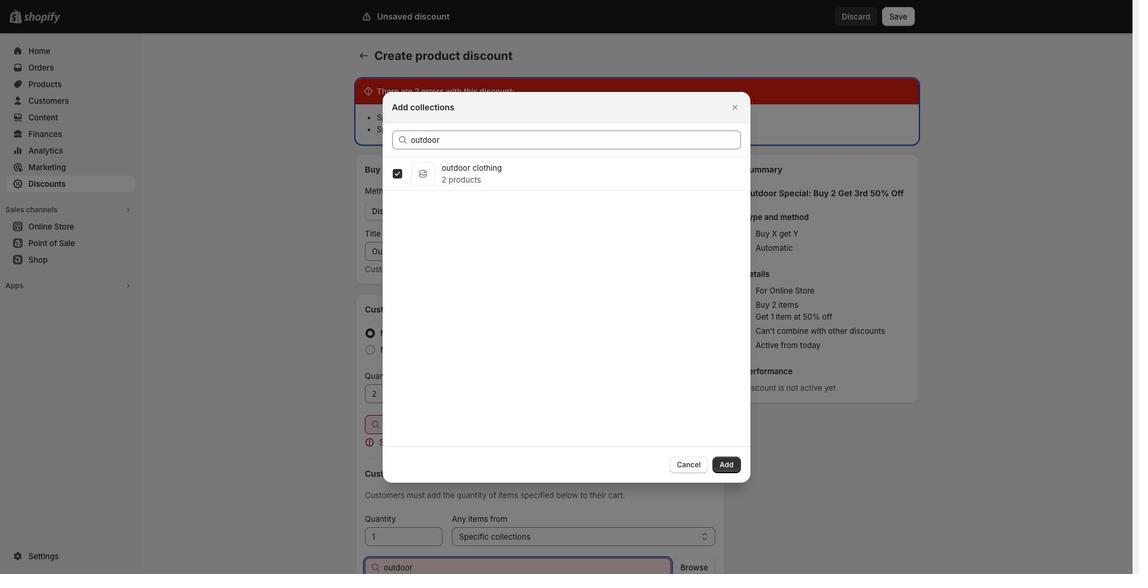 Task type: locate. For each thing, give the bounding box(es) containing it.
dialog
[[0, 92, 1133, 483]]

Search collections text field
[[411, 130, 741, 149]]



Task type: vqa. For each thing, say whether or not it's contained in the screenshot.
denomination
no



Task type: describe. For each thing, give the bounding box(es) containing it.
shopify image
[[24, 12, 61, 24]]



